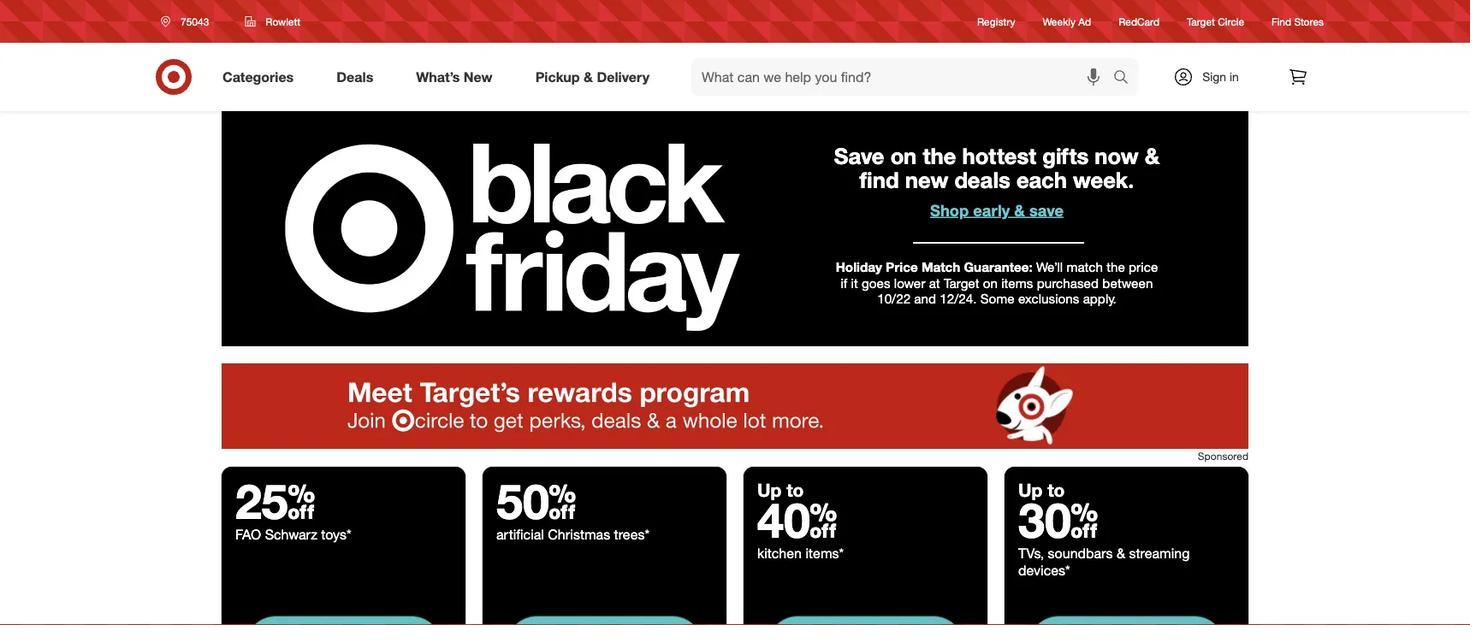 Task type: describe. For each thing, give the bounding box(es) containing it.
shop early & save
[[930, 201, 1064, 220]]

the for match
[[1107, 259, 1125, 275]]

we'll
[[1036, 259, 1063, 275]]

40
[[757, 491, 837, 550]]

exclusions
[[1018, 291, 1079, 307]]

advertisement region
[[222, 364, 1249, 449]]

deals
[[337, 69, 373, 85]]

target circle link
[[1187, 14, 1244, 29]]

What can we help you find? suggestions appear below search field
[[691, 58, 1118, 96]]

price
[[886, 259, 918, 275]]

price
[[1129, 259, 1158, 275]]

toys*
[[321, 526, 351, 543]]

stores
[[1294, 15, 1324, 28]]

what's new
[[416, 69, 493, 85]]

find stores link
[[1272, 14, 1324, 29]]

we'll match the price if it goes lower at target on items purchased between 10/22 and 12/24. some exclusions apply.
[[841, 259, 1158, 307]]

fao
[[235, 526, 261, 543]]

75043 button
[[150, 6, 227, 37]]

pickup
[[535, 69, 580, 85]]

items
[[1001, 275, 1033, 291]]

match
[[922, 259, 960, 275]]

sign in link
[[1159, 58, 1266, 96]]

and
[[914, 291, 936, 307]]

some
[[980, 291, 1015, 307]]

& right pickup
[[584, 69, 593, 85]]

weekly
[[1043, 15, 1076, 28]]

tvs,
[[1018, 545, 1044, 562]]

trees*
[[614, 526, 650, 543]]

up for 40
[[757, 479, 782, 501]]

at
[[929, 275, 940, 291]]

purchased
[[1037, 275, 1099, 291]]

delivery
[[597, 69, 650, 85]]

devices*
[[1018, 562, 1070, 579]]

week.
[[1073, 167, 1134, 194]]

kitchen items*
[[757, 545, 844, 562]]

10/22
[[877, 291, 911, 307]]

early
[[973, 201, 1010, 220]]

find stores
[[1272, 15, 1324, 28]]

target circle
[[1187, 15, 1244, 28]]

what's new link
[[402, 58, 514, 96]]

save
[[1029, 201, 1064, 220]]

christmas
[[548, 526, 610, 543]]

target black friday image for kitchen items*
[[744, 593, 988, 626]]

new
[[905, 167, 948, 194]]

each
[[1017, 167, 1067, 194]]

& inside 'save on the hottest gifts now & find new deals each week.'
[[1145, 143, 1160, 169]]

find
[[1272, 15, 1292, 28]]

deals link
[[322, 58, 395, 96]]

weekly ad
[[1043, 15, 1091, 28]]

circle
[[1218, 15, 1244, 28]]

apply.
[[1083, 291, 1117, 307]]

sign
[[1202, 69, 1226, 84]]

categories
[[223, 69, 294, 85]]

sign in
[[1202, 69, 1239, 84]]

save on the hottest gifts now & find new deals each week.
[[834, 143, 1160, 194]]

items*
[[806, 545, 844, 562]]

50 artificial christmas trees*
[[496, 472, 650, 543]]

now
[[1095, 143, 1139, 169]]



Task type: locate. For each thing, give the bounding box(es) containing it.
0 vertical spatial the
[[923, 143, 956, 169]]

1 up to from the left
[[757, 479, 804, 501]]

match
[[1067, 259, 1103, 275]]

lower
[[894, 275, 925, 291]]

on inside 'save on the hottest gifts now & find new deals each week.'
[[891, 143, 917, 169]]

to for 30
[[1048, 479, 1065, 501]]

registry link
[[977, 14, 1015, 29]]

& right now
[[1145, 143, 1160, 169]]

save
[[834, 143, 884, 169]]

up to
[[757, 479, 804, 501], [1018, 479, 1065, 501]]

up for 30
[[1018, 479, 1043, 501]]

the left price
[[1107, 259, 1125, 275]]

1 horizontal spatial on
[[983, 275, 998, 291]]

up
[[757, 479, 782, 501], [1018, 479, 1043, 501]]

1 to from the left
[[787, 479, 804, 501]]

on
[[891, 143, 917, 169], [983, 275, 998, 291]]

2 up to from the left
[[1018, 479, 1065, 501]]

target black friday image down items*
[[744, 593, 988, 626]]

search button
[[1106, 58, 1147, 99]]

pickup & delivery
[[535, 69, 650, 85]]

schwarz
[[265, 526, 317, 543]]

1 horizontal spatial target
[[1187, 15, 1215, 28]]

tvs, soundbars & streaming devices*
[[1018, 545, 1190, 579]]

0 horizontal spatial up
[[757, 479, 782, 501]]

& left save on the right top of the page
[[1014, 201, 1025, 220]]

black friday deals image
[[222, 111, 1249, 347]]

1 vertical spatial on
[[983, 275, 998, 291]]

& inside "tvs, soundbars & streaming devices*"
[[1117, 545, 1125, 562]]

0 horizontal spatial up to
[[757, 479, 804, 501]]

kitchen
[[757, 545, 802, 562]]

target black friday image for artificial christmas trees*
[[483, 593, 727, 626]]

up to up "kitchen"
[[757, 479, 804, 501]]

up to for 40
[[757, 479, 804, 501]]

holiday
[[836, 259, 882, 275]]

up up "kitchen"
[[757, 479, 782, 501]]

target inside we'll match the price if it goes lower at target on items purchased between 10/22 and 12/24. some exclusions apply.
[[944, 275, 979, 291]]

the inside we'll match the price if it goes lower at target on items purchased between 10/22 and 12/24. some exclusions apply.
[[1107, 259, 1125, 275]]

what's
[[416, 69, 460, 85]]

12/24.
[[940, 291, 977, 307]]

redcard link
[[1119, 14, 1160, 29]]

target black friday image down "tvs, soundbars & streaming devices*"
[[1005, 593, 1249, 626]]

1 horizontal spatial up
[[1018, 479, 1043, 501]]

to
[[787, 479, 804, 501], [1048, 479, 1065, 501]]

in
[[1230, 69, 1239, 84]]

on right save
[[891, 143, 917, 169]]

sponsored
[[1198, 450, 1249, 463]]

target
[[1187, 15, 1215, 28], [944, 275, 979, 291]]

1 horizontal spatial to
[[1048, 479, 1065, 501]]

pickup & delivery link
[[521, 58, 671, 96]]

up up "tvs,"
[[1018, 479, 1043, 501]]

target black friday image down christmas
[[483, 593, 727, 626]]

ad
[[1079, 15, 1091, 28]]

hottest
[[962, 143, 1037, 169]]

rowlett
[[266, 15, 300, 28]]

gifts
[[1043, 143, 1089, 169]]

artificial
[[496, 526, 544, 543]]

0 vertical spatial on
[[891, 143, 917, 169]]

3 target black friday image from the left
[[744, 593, 988, 626]]

categories link
[[208, 58, 315, 96]]

1 horizontal spatial up to
[[1018, 479, 1065, 501]]

1 vertical spatial the
[[1107, 259, 1125, 275]]

2 to from the left
[[1048, 479, 1065, 501]]

0 horizontal spatial target
[[944, 275, 979, 291]]

up to up "tvs,"
[[1018, 479, 1065, 501]]

to for 40
[[787, 479, 804, 501]]

on inside we'll match the price if it goes lower at target on items purchased between 10/22 and 12/24. some exclusions apply.
[[983, 275, 998, 291]]

the up shop
[[923, 143, 956, 169]]

it
[[851, 275, 858, 291]]

0 vertical spatial target
[[1187, 15, 1215, 28]]

on left the items
[[983, 275, 998, 291]]

4 target black friday image from the left
[[1005, 593, 1249, 626]]

target left the circle
[[1187, 15, 1215, 28]]

rowlett button
[[234, 6, 312, 37]]

30
[[1018, 491, 1098, 550]]

0 horizontal spatial the
[[923, 143, 956, 169]]

target right at
[[944, 275, 979, 291]]

weekly ad link
[[1043, 14, 1091, 29]]

streaming
[[1129, 545, 1190, 562]]

search
[[1106, 70, 1147, 87]]

deals
[[955, 167, 1010, 194]]

new
[[464, 69, 493, 85]]

0 horizontal spatial on
[[891, 143, 917, 169]]

redcard
[[1119, 15, 1160, 28]]

the
[[923, 143, 956, 169], [1107, 259, 1125, 275]]

target black friday image
[[222, 593, 466, 626], [483, 593, 727, 626], [744, 593, 988, 626], [1005, 593, 1249, 626]]

between
[[1103, 275, 1153, 291]]

75043
[[181, 15, 209, 28]]

shop
[[930, 201, 969, 220]]

0 horizontal spatial to
[[787, 479, 804, 501]]

the for on
[[923, 143, 956, 169]]

the inside 'save on the hottest gifts now & find new deals each week.'
[[923, 143, 956, 169]]

target black friday image down toys*
[[222, 593, 466, 626]]

if
[[841, 275, 848, 291]]

& left streaming
[[1117, 545, 1125, 562]]

soundbars
[[1048, 545, 1113, 562]]

1 target black friday image from the left
[[222, 593, 466, 626]]

find
[[860, 167, 899, 194]]

50
[[496, 472, 576, 531]]

guarantee:
[[964, 259, 1033, 275]]

1 vertical spatial target
[[944, 275, 979, 291]]

2 up from the left
[[1018, 479, 1043, 501]]

2 target black friday image from the left
[[483, 593, 727, 626]]

to up soundbars
[[1048, 479, 1065, 501]]

target black friday image for tvs, soundbars & streaming devices*
[[1005, 593, 1249, 626]]

goes
[[862, 275, 891, 291]]

holiday price match guarantee:
[[836, 259, 1033, 275]]

target black friday image for fao schwarz toys*
[[222, 593, 466, 626]]

25
[[235, 472, 315, 531]]

1 horizontal spatial the
[[1107, 259, 1125, 275]]

&
[[584, 69, 593, 85], [1145, 143, 1160, 169], [1014, 201, 1025, 220], [1117, 545, 1125, 562]]

1 up from the left
[[757, 479, 782, 501]]

registry
[[977, 15, 1015, 28]]

up to for 30
[[1018, 479, 1065, 501]]

25 fao schwarz toys*
[[235, 472, 351, 543]]

to up kitchen items*
[[787, 479, 804, 501]]



Task type: vqa. For each thing, say whether or not it's contained in the screenshot.
'Kids'' in $109.99 SCHWINN VALVE 12" KIDS' BIKE - BLUE
no



